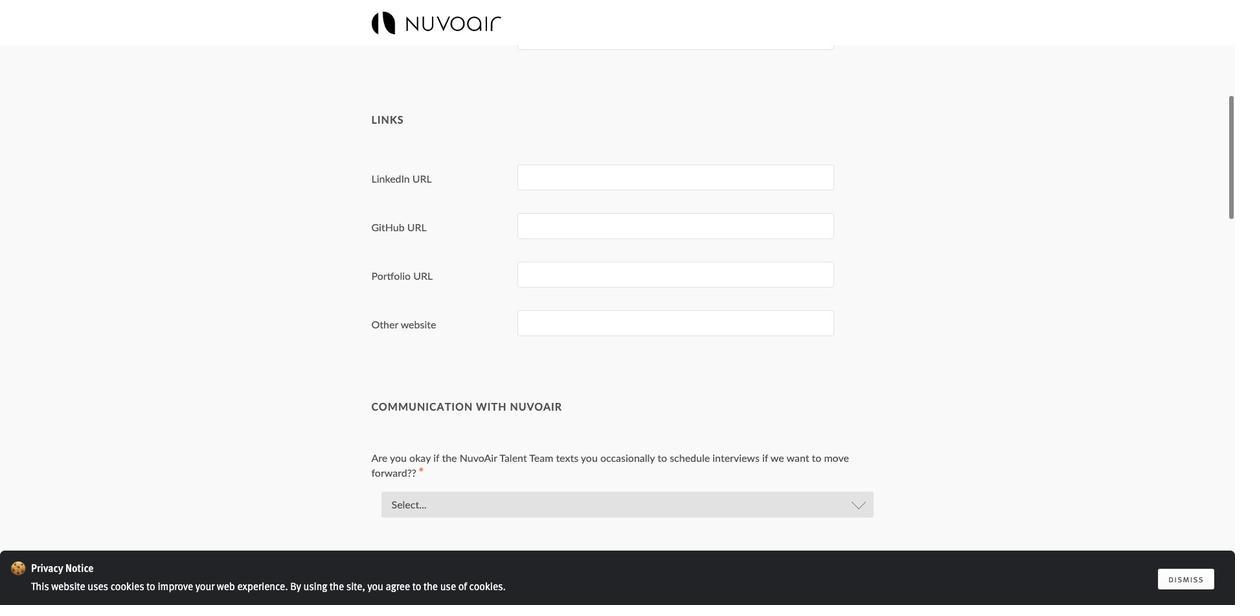 Task type: locate. For each thing, give the bounding box(es) containing it.
None text field
[[517, 24, 834, 50], [517, 262, 834, 288], [517, 24, 834, 50], [517, 262, 834, 288]]

None text field
[[517, 0, 834, 1], [517, 165, 834, 191], [517, 213, 834, 239], [517, 310, 834, 336], [517, 0, 834, 1], [517, 165, 834, 191], [517, 213, 834, 239], [517, 310, 834, 336]]

nuvoair logo image
[[372, 11, 502, 34]]



